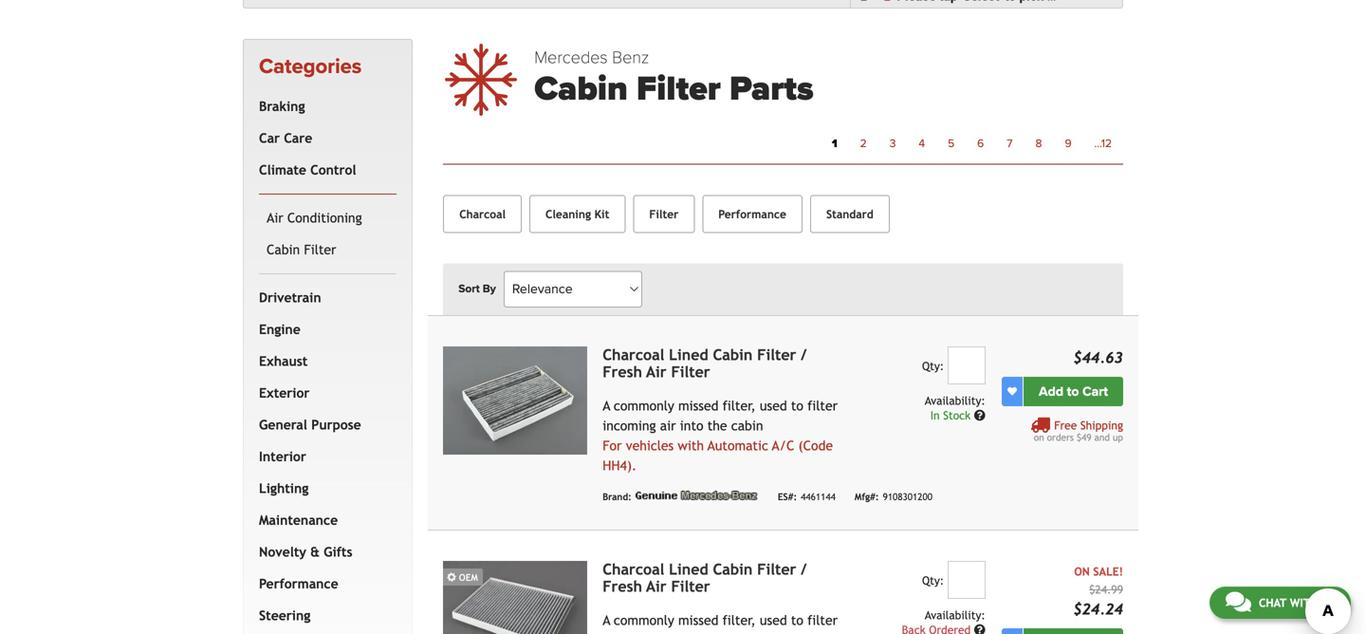 Task type: vqa. For each thing, say whether or not it's contained in the screenshot.
2nd bolts from the top of the page
no



Task type: describe. For each thing, give the bounding box(es) containing it.
free
[[1055, 418, 1078, 432]]

add to cart
[[1039, 383, 1109, 399]]

2 qty: from the top
[[923, 574, 945, 587]]

add to cart button
[[1024, 377, 1124, 406]]

with inside a commonly missed filter, used to filter incoming air into the cabin for vehicles with automatic a/c (code hh4).
[[678, 438, 704, 453]]

orders
[[1048, 432, 1074, 443]]

cabin up a commonly missed filter, used to filter incoming air into the cabin
[[713, 560, 753, 578]]

/ for availability:
[[801, 560, 807, 578]]

exhaust
[[259, 353, 308, 369]]

es#4461144 - 9108301200 - charcoal lined cabin filter / fresh air filter - a commonly missed filter, used to filter incoming air into the cabin - genuine mercedes benz - mercedes benz image
[[443, 346, 588, 454]]

parts
[[730, 68, 814, 109]]

control
[[311, 162, 356, 177]]

…12
[[1095, 137, 1113, 151]]

on sale! $24.99 $24.24
[[1074, 565, 1124, 618]]

es#4004116 - 9068300318 - charcoal lined cabin filter / fresh air filter  - a commonly missed filter, used to filter incoming air into the cabin - hengst - mercedes benz image
[[443, 561, 588, 634]]

air conditioning
[[267, 210, 362, 225]]

climate control link
[[255, 154, 393, 186]]

charcoal lined cabin filter / fresh air filter for brand:
[[603, 346, 807, 380]]

to for a commonly missed filter, used to filter incoming air into the cabin
[[792, 613, 804, 628]]

air conditioning link
[[263, 202, 393, 234]]

a for a commonly missed filter, used to filter incoming air into the cabin for vehicles with automatic a/c (code hh4).
[[603, 398, 610, 413]]

9
[[1066, 137, 1072, 151]]

on
[[1075, 565, 1091, 578]]

for
[[603, 438, 622, 453]]

braking link
[[255, 90, 393, 122]]

standard link
[[811, 195, 890, 233]]

filter link
[[633, 195, 695, 233]]

filter for a commonly missed filter, used to filter incoming air into the cabin
[[808, 613, 838, 628]]

8
[[1036, 137, 1043, 151]]

7 link
[[996, 132, 1025, 156]]

cart
[[1083, 383, 1109, 399]]

exterior
[[259, 385, 310, 400]]

7
[[1007, 137, 1013, 151]]

air for brand:
[[647, 363, 667, 380]]

&
[[310, 544, 320, 559]]

2 link
[[849, 132, 879, 156]]

interior link
[[255, 441, 393, 473]]

braking
[[259, 99, 305, 114]]

air for a commonly missed filter, used to filter incoming air into the cabin
[[660, 632, 676, 634]]

by
[[483, 282, 496, 296]]

into for a commonly missed filter, used to filter incoming air into the cabin
[[680, 632, 704, 634]]

climate control
[[259, 162, 356, 177]]

cabin up a commonly missed filter, used to filter incoming air into the cabin for vehicles with automatic a/c (code hh4).
[[713, 346, 753, 363]]

lighting link
[[255, 473, 393, 504]]

1 question circle image from the top
[[975, 409, 986, 421]]

4461144
[[801, 491, 836, 502]]

general purpose link
[[255, 409, 393, 441]]

maintenance link
[[255, 504, 393, 536]]

shipping
[[1081, 418, 1124, 432]]

…12 link
[[1084, 132, 1124, 156]]

$24.24
[[1074, 600, 1124, 618]]

the for a commonly missed filter, used to filter incoming air into the cabin for vehicles with automatic a/c (code hh4).
[[708, 418, 728, 433]]

filter up a commonly missed filter, used to filter incoming air into the cabin for vehicles with automatic a/c (code hh4).
[[672, 363, 711, 380]]

cabin filter link
[[263, 234, 393, 266]]

kit
[[595, 207, 610, 221]]

commonly for a commonly missed filter, used to filter incoming air into the cabin for vehicles with automatic a/c (code hh4).
[[614, 398, 675, 413]]

0 vertical spatial charcoal
[[460, 207, 506, 221]]

a/c
[[772, 438, 795, 453]]

filter, for a commonly missed filter, used to filter incoming air into the cabin
[[723, 613, 756, 628]]

3 link
[[879, 132, 908, 156]]

to for a commonly missed filter, used to filter incoming air into the cabin for vehicles with automatic a/c (code hh4).
[[792, 398, 804, 413]]

1 qty: from the top
[[923, 359, 945, 372]]

2
[[861, 137, 867, 151]]

chat
[[1260, 596, 1287, 609]]

on
[[1035, 432, 1045, 443]]

mfg#:
[[855, 491, 880, 502]]

car
[[259, 130, 280, 146]]

vehicles
[[626, 438, 674, 453]]

8 link
[[1025, 132, 1054, 156]]

steering link
[[255, 600, 393, 632]]

mercedes
[[535, 47, 608, 68]]

a commonly missed filter, used to filter incoming air into the cabin
[[603, 613, 838, 634]]

charcoal for brand:
[[603, 346, 665, 363]]

novelty
[[259, 544, 306, 559]]

interior
[[259, 449, 306, 464]]

5 link
[[937, 132, 967, 156]]

comments image
[[1226, 590, 1252, 613]]

category navigation element
[[243, 39, 413, 634]]

filter down es#:
[[758, 560, 797, 578]]

9108301200
[[883, 491, 933, 502]]

cabin inside mercedes benz cabin filter parts
[[535, 68, 628, 109]]

automatic
[[708, 438, 769, 453]]

novelty & gifts link
[[255, 536, 393, 568]]

exterior link
[[255, 377, 393, 409]]

$44.63
[[1074, 349, 1124, 366]]

sale!
[[1094, 565, 1124, 578]]

cabin filter
[[267, 242, 337, 257]]

charcoal lined cabin filter / fresh air filter link for qty:
[[603, 560, 807, 595]]

us
[[1322, 596, 1336, 609]]

car care link
[[255, 122, 393, 154]]

filter right kit
[[650, 207, 679, 221]]

3
[[890, 137, 896, 151]]

general
[[259, 417, 307, 432]]

charcoal for qty:
[[603, 560, 665, 578]]

cleaning
[[546, 207, 591, 221]]

incoming for a commonly missed filter, used to filter incoming air into the cabin
[[603, 632, 656, 634]]



Task type: locate. For each thing, give the bounding box(es) containing it.
1 filter from the top
[[808, 398, 838, 413]]

paginated product list navigation navigation
[[535, 132, 1124, 156]]

0 vertical spatial lined
[[669, 346, 709, 363]]

add to wish list image
[[1008, 387, 1018, 396]]

commonly inside a commonly missed filter, used to filter incoming air into the cabin for vehicles with automatic a/c (code hh4).
[[614, 398, 675, 413]]

0 vertical spatial filter
[[808, 398, 838, 413]]

$49
[[1077, 432, 1092, 443]]

the inside a commonly missed filter, used to filter incoming air into the cabin
[[708, 632, 728, 634]]

0 vertical spatial a
[[603, 398, 610, 413]]

1 vertical spatial air
[[660, 632, 676, 634]]

missed
[[679, 398, 719, 413], [679, 613, 719, 628]]

filter, inside a commonly missed filter, used to filter incoming air into the cabin
[[723, 613, 756, 628]]

categories
[[259, 54, 362, 79]]

0 vertical spatial charcoal lined cabin filter / fresh air filter
[[603, 346, 807, 380]]

1 commonly from the top
[[614, 398, 675, 413]]

maintenance
[[259, 512, 338, 528]]

charcoal lined cabin filter / fresh air filter for qty:
[[603, 560, 807, 595]]

2 / from the top
[[801, 560, 807, 578]]

exhaust link
[[255, 345, 393, 377]]

into
[[680, 418, 704, 433], [680, 632, 704, 634]]

fresh for brand:
[[603, 363, 643, 380]]

1 missed from the top
[[679, 398, 719, 413]]

cabin inside a commonly missed filter, used to filter incoming air into the cabin for vehicles with automatic a/c (code hh4).
[[732, 418, 764, 433]]

0 vertical spatial with
[[678, 438, 704, 453]]

chat with us
[[1260, 596, 1336, 609]]

0 vertical spatial commonly
[[614, 398, 675, 413]]

climate control subcategories element
[[259, 193, 397, 274]]

1 vertical spatial /
[[801, 560, 807, 578]]

0 vertical spatial air
[[660, 418, 676, 433]]

2 charcoal lined cabin filter / fresh air filter from the top
[[603, 560, 807, 595]]

fresh for qty:
[[603, 577, 643, 595]]

filter
[[637, 68, 721, 109], [650, 207, 679, 221], [304, 242, 337, 257], [758, 346, 797, 363], [672, 363, 711, 380], [758, 560, 797, 578], [672, 577, 711, 595]]

stock
[[944, 408, 971, 422]]

es#:
[[778, 491, 798, 502]]

1 horizontal spatial performance
[[719, 207, 787, 221]]

0 vertical spatial incoming
[[603, 418, 656, 433]]

2 question circle image from the top
[[975, 624, 986, 634]]

1 vertical spatial qty:
[[923, 574, 945, 587]]

sort
[[459, 282, 480, 296]]

1 vertical spatial used
[[760, 613, 788, 628]]

in stock
[[931, 408, 975, 422]]

missed inside a commonly missed filter, used to filter incoming air into the cabin
[[679, 613, 719, 628]]

car care
[[259, 130, 313, 146]]

used inside a commonly missed filter, used to filter incoming air into the cabin
[[760, 613, 788, 628]]

0 vertical spatial charcoal lined cabin filter / fresh air filter link
[[603, 346, 807, 380]]

0 horizontal spatial performance
[[259, 576, 339, 591]]

steering
[[259, 608, 311, 623]]

2 a from the top
[[603, 613, 610, 628]]

0 vertical spatial /
[[801, 346, 807, 363]]

filter inside mercedes benz cabin filter parts
[[637, 68, 721, 109]]

0 vertical spatial fresh
[[603, 363, 643, 380]]

a up for
[[603, 398, 610, 413]]

missed for a commonly missed filter, used to filter incoming air into the cabin for vehicles with automatic a/c (code hh4).
[[679, 398, 719, 413]]

2 lined from the top
[[669, 560, 709, 578]]

/ down the es#: 4461144
[[801, 560, 807, 578]]

0 vertical spatial performance
[[719, 207, 787, 221]]

/ up "(code"
[[801, 346, 807, 363]]

1 horizontal spatial performance link
[[703, 195, 803, 233]]

0 vertical spatial performance link
[[703, 195, 803, 233]]

(code
[[799, 438, 833, 453]]

air for a commonly missed filter, used to filter incoming air into the cabin for vehicles with automatic a/c (code hh4).
[[660, 418, 676, 433]]

benz
[[613, 47, 650, 68]]

performance link right filter link
[[703, 195, 803, 233]]

used for a commonly missed filter, used to filter incoming air into the cabin
[[760, 613, 788, 628]]

charcoal up the vehicles
[[603, 346, 665, 363]]

charcoal up sort by
[[460, 207, 506, 221]]

the for a commonly missed filter, used to filter incoming air into the cabin
[[708, 632, 728, 634]]

None number field
[[948, 346, 986, 384], [948, 561, 986, 599], [948, 346, 986, 384], [948, 561, 986, 599]]

charcoal lined cabin filter / fresh air filter link up a commonly missed filter, used to filter incoming air into the cabin
[[603, 560, 807, 595]]

filter, for a commonly missed filter, used to filter incoming air into the cabin for vehicles with automatic a/c (code hh4).
[[723, 398, 756, 413]]

1 vertical spatial with
[[1291, 596, 1319, 609]]

question circle image
[[975, 409, 986, 421], [975, 624, 986, 634]]

conditioning
[[288, 210, 362, 225]]

fresh
[[603, 363, 643, 380], [603, 577, 643, 595]]

care
[[284, 130, 313, 146]]

incoming inside a commonly missed filter, used to filter incoming air into the cabin for vehicles with automatic a/c (code hh4).
[[603, 418, 656, 433]]

into inside a commonly missed filter, used to filter incoming air into the cabin
[[680, 632, 704, 634]]

up
[[1113, 432, 1124, 443]]

performance right filter link
[[719, 207, 787, 221]]

1 horizontal spatial with
[[1291, 596, 1319, 609]]

brand:
[[603, 491, 632, 502]]

a inside a commonly missed filter, used to filter incoming air into the cabin for vehicles with automatic a/c (code hh4).
[[603, 398, 610, 413]]

charcoal lined cabin filter / fresh air filter up a commonly missed filter, used to filter incoming air into the cabin
[[603, 560, 807, 595]]

2 into from the top
[[680, 632, 704, 634]]

cabin
[[732, 418, 764, 433], [732, 632, 764, 634]]

incoming
[[603, 418, 656, 433], [603, 632, 656, 634]]

2 filter from the top
[[808, 613, 838, 628]]

used
[[760, 398, 788, 413], [760, 613, 788, 628]]

1 vertical spatial filter
[[808, 613, 838, 628]]

cabin down mercedes
[[535, 68, 628, 109]]

to inside a commonly missed filter, used to filter incoming air into the cabin
[[792, 613, 804, 628]]

1 incoming from the top
[[603, 418, 656, 433]]

filter
[[808, 398, 838, 413], [808, 613, 838, 628]]

free shipping on orders $49 and up
[[1035, 418, 1124, 443]]

1 link
[[821, 132, 849, 156]]

0 horizontal spatial performance link
[[255, 568, 393, 600]]

0 vertical spatial cabin
[[732, 418, 764, 433]]

air inside the climate control subcategories element
[[267, 210, 284, 225]]

1 vertical spatial filter,
[[723, 613, 756, 628]]

1 into from the top
[[680, 418, 704, 433]]

sort by
[[459, 282, 496, 296]]

into inside a commonly missed filter, used to filter incoming air into the cabin for vehicles with automatic a/c (code hh4).
[[680, 418, 704, 433]]

qty:
[[923, 359, 945, 372], [923, 574, 945, 587]]

es#: 4461144
[[778, 491, 836, 502]]

1 vertical spatial the
[[708, 632, 728, 634]]

1 cabin from the top
[[732, 418, 764, 433]]

1 vertical spatial missed
[[679, 613, 719, 628]]

2 used from the top
[[760, 613, 788, 628]]

mfg#: 9108301200
[[855, 491, 933, 502]]

charcoal down brand:
[[603, 560, 665, 578]]

missed inside a commonly missed filter, used to filter incoming air into the cabin for vehicles with automatic a/c (code hh4).
[[679, 398, 719, 413]]

missed for a commonly missed filter, used to filter incoming air into the cabin
[[679, 613, 719, 628]]

to inside a commonly missed filter, used to filter incoming air into the cabin for vehicles with automatic a/c (code hh4).
[[792, 398, 804, 413]]

1 / from the top
[[801, 346, 807, 363]]

filter down benz
[[637, 68, 721, 109]]

filter down conditioning
[[304, 242, 337, 257]]

charcoal lined cabin filter / fresh air filter link up a commonly missed filter, used to filter incoming air into the cabin for vehicles with automatic a/c (code hh4).
[[603, 346, 807, 380]]

charcoal lined cabin filter / fresh air filter link for brand:
[[603, 346, 807, 380]]

air inside a commonly missed filter, used to filter incoming air into the cabin
[[660, 632, 676, 634]]

a right es#4004116 - 9068300318 - charcoal lined cabin filter / fresh air filter  - a commonly missed filter, used to filter incoming air into the cabin - hengst - mercedes benz image
[[603, 613, 610, 628]]

performance down novelty & gifts
[[259, 576, 339, 591]]

0 vertical spatial used
[[760, 398, 788, 413]]

1 vertical spatial lined
[[669, 560, 709, 578]]

cleaning kit
[[546, 207, 610, 221]]

with right the vehicles
[[678, 438, 704, 453]]

into for a commonly missed filter, used to filter incoming air into the cabin for vehicles with automatic a/c (code hh4).
[[680, 418, 704, 433]]

0 vertical spatial the
[[708, 418, 728, 433]]

1 vertical spatial a
[[603, 613, 610, 628]]

in
[[931, 408, 940, 422]]

1 filter, from the top
[[723, 398, 756, 413]]

and
[[1095, 432, 1111, 443]]

1 availability: from the top
[[925, 394, 986, 407]]

1 vertical spatial charcoal
[[603, 346, 665, 363]]

1 vertical spatial incoming
[[603, 632, 656, 634]]

cabin inside a commonly missed filter, used to filter incoming air into the cabin
[[732, 632, 764, 634]]

genuine mercedes benz - corporate logo image
[[636, 491, 759, 500]]

0 vertical spatial into
[[680, 418, 704, 433]]

0 vertical spatial qty:
[[923, 359, 945, 372]]

a
[[603, 398, 610, 413], [603, 613, 610, 628]]

filter inside 'link'
[[304, 242, 337, 257]]

standard
[[827, 207, 874, 221]]

the
[[708, 418, 728, 433], [708, 632, 728, 634]]

0 vertical spatial question circle image
[[975, 409, 986, 421]]

6
[[978, 137, 985, 151]]

used inside a commonly missed filter, used to filter incoming air into the cabin for vehicles with automatic a/c (code hh4).
[[760, 398, 788, 413]]

1 vertical spatial air
[[647, 363, 667, 380]]

1 a from the top
[[603, 398, 610, 413]]

filter inside a commonly missed filter, used to filter incoming air into the cabin for vehicles with automatic a/c (code hh4).
[[808, 398, 838, 413]]

mercedes benz cabin filter parts
[[535, 47, 814, 109]]

1 fresh from the top
[[603, 363, 643, 380]]

1 vertical spatial performance link
[[255, 568, 393, 600]]

0 vertical spatial missed
[[679, 398, 719, 413]]

a commonly missed filter, used to filter incoming air into the cabin for vehicles with automatic a/c (code hh4).
[[603, 398, 838, 473]]

1 vertical spatial performance
[[259, 576, 339, 591]]

drivetrain
[[259, 290, 321, 305]]

1 charcoal lined cabin filter / fresh air filter link from the top
[[603, 346, 807, 380]]

hh4).
[[603, 458, 637, 473]]

filter up a/c
[[758, 346, 797, 363]]

1 vertical spatial availability:
[[925, 608, 986, 622]]

2 filter, from the top
[[723, 613, 756, 628]]

to
[[1068, 383, 1080, 399], [792, 398, 804, 413], [792, 613, 804, 628]]

performance link down &
[[255, 568, 393, 600]]

2 fresh from the top
[[603, 577, 643, 595]]

fresh down brand:
[[603, 577, 643, 595]]

1 vertical spatial cabin
[[732, 632, 764, 634]]

with
[[678, 438, 704, 453], [1291, 596, 1319, 609]]

air
[[267, 210, 284, 225], [647, 363, 667, 380], [647, 577, 667, 595]]

used for a commonly missed filter, used to filter incoming air into the cabin for vehicles with automatic a/c (code hh4).
[[760, 398, 788, 413]]

commonly for a commonly missed filter, used to filter incoming air into the cabin
[[614, 613, 675, 628]]

incoming for a commonly missed filter, used to filter incoming air into the cabin for vehicles with automatic a/c (code hh4).
[[603, 418, 656, 433]]

purpose
[[311, 417, 361, 432]]

filter for a commonly missed filter, used to filter incoming air into the cabin for vehicles with automatic a/c (code hh4).
[[808, 398, 838, 413]]

1 vertical spatial charcoal lined cabin filter / fresh air filter
[[603, 560, 807, 595]]

0 vertical spatial air
[[267, 210, 284, 225]]

to inside 'button'
[[1068, 383, 1080, 399]]

2 incoming from the top
[[603, 632, 656, 634]]

0 vertical spatial availability:
[[925, 394, 986, 407]]

performance inside category navigation element
[[259, 576, 339, 591]]

air for qty:
[[647, 577, 667, 595]]

climate
[[259, 162, 307, 177]]

1
[[832, 137, 838, 151]]

lined up a commonly missed filter, used to filter incoming air into the cabin
[[669, 560, 709, 578]]

lined for brand:
[[669, 346, 709, 363]]

9 link
[[1054, 132, 1084, 156]]

lined for qty:
[[669, 560, 709, 578]]

commonly inside a commonly missed filter, used to filter incoming air into the cabin
[[614, 613, 675, 628]]

qty: down 9108301200
[[923, 574, 945, 587]]

0 horizontal spatial with
[[678, 438, 704, 453]]

air up the vehicles
[[647, 363, 667, 380]]

cabin inside 'link'
[[267, 242, 300, 257]]

2 availability: from the top
[[925, 608, 986, 622]]

charcoal lined cabin filter / fresh air filter up a commonly missed filter, used to filter incoming air into the cabin for vehicles with automatic a/c (code hh4).
[[603, 346, 807, 380]]

filter, inside a commonly missed filter, used to filter incoming air into the cabin for vehicles with automatic a/c (code hh4).
[[723, 398, 756, 413]]

5
[[948, 137, 955, 151]]

1 vertical spatial question circle image
[[975, 624, 986, 634]]

2 the from the top
[[708, 632, 728, 634]]

drivetrain link
[[255, 282, 393, 314]]

0 vertical spatial filter,
[[723, 398, 756, 413]]

cabin for a commonly missed filter, used to filter incoming air into the cabin for vehicles with automatic a/c (code hh4).
[[732, 418, 764, 433]]

1 vertical spatial into
[[680, 632, 704, 634]]

4 link
[[908, 132, 937, 156]]

incoming inside a commonly missed filter, used to filter incoming air into the cabin
[[603, 632, 656, 634]]

engine
[[259, 322, 301, 337]]

fresh up for
[[603, 363, 643, 380]]

1 used from the top
[[760, 398, 788, 413]]

filter inside a commonly missed filter, used to filter incoming air into the cabin
[[808, 613, 838, 628]]

2 vertical spatial air
[[647, 577, 667, 595]]

lined up a commonly missed filter, used to filter incoming air into the cabin for vehicles with automatic a/c (code hh4).
[[669, 346, 709, 363]]

/
[[801, 346, 807, 363], [801, 560, 807, 578]]

with left us at the right of page
[[1291, 596, 1319, 609]]

1 vertical spatial fresh
[[603, 577, 643, 595]]

air inside a commonly missed filter, used to filter incoming air into the cabin for vehicles with automatic a/c (code hh4).
[[660, 418, 676, 433]]

air up a commonly missed filter, used to filter incoming air into the cabin
[[647, 577, 667, 595]]

cabin down air conditioning
[[267, 242, 300, 257]]

cleaning kit link
[[530, 195, 626, 233]]

1 air from the top
[[660, 418, 676, 433]]

gifts
[[324, 544, 353, 559]]

2 commonly from the top
[[614, 613, 675, 628]]

air up cabin filter
[[267, 210, 284, 225]]

lighting
[[259, 481, 309, 496]]

1 charcoal lined cabin filter / fresh air filter from the top
[[603, 346, 807, 380]]

2 vertical spatial charcoal
[[603, 560, 665, 578]]

cabin for a commonly missed filter, used to filter incoming air into the cabin
[[732, 632, 764, 634]]

/ for es#:
[[801, 346, 807, 363]]

performance link
[[703, 195, 803, 233], [255, 568, 393, 600]]

1 vertical spatial commonly
[[614, 613, 675, 628]]

2 air from the top
[[660, 632, 676, 634]]

2 missed from the top
[[679, 613, 719, 628]]

qty: up in
[[923, 359, 945, 372]]

lined
[[669, 346, 709, 363], [669, 560, 709, 578]]

1 lined from the top
[[669, 346, 709, 363]]

2 charcoal lined cabin filter / fresh air filter link from the top
[[603, 560, 807, 595]]

the inside a commonly missed filter, used to filter incoming air into the cabin for vehicles with automatic a/c (code hh4).
[[708, 418, 728, 433]]

2 cabin from the top
[[732, 632, 764, 634]]

1 the from the top
[[708, 418, 728, 433]]

engine link
[[255, 314, 393, 345]]

a inside a commonly missed filter, used to filter incoming air into the cabin
[[603, 613, 610, 628]]

1 vertical spatial charcoal lined cabin filter / fresh air filter link
[[603, 560, 807, 595]]

4
[[919, 137, 926, 151]]

a for a commonly missed filter, used to filter incoming air into the cabin
[[603, 613, 610, 628]]

novelty & gifts
[[259, 544, 353, 559]]

filter up a commonly missed filter, used to filter incoming air into the cabin
[[672, 577, 711, 595]]



